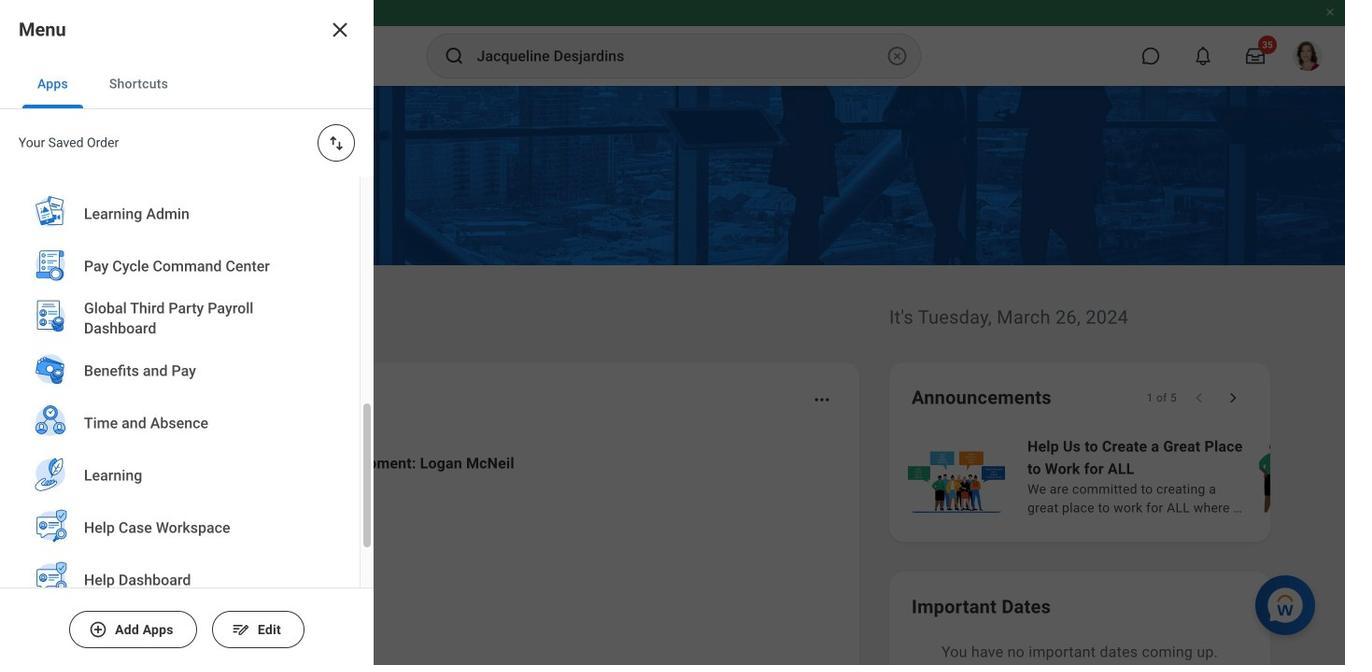 Task type: locate. For each thing, give the bounding box(es) containing it.
profile logan mcneil element
[[1282, 36, 1334, 77]]

main content
[[0, 86, 1345, 665]]

tab list
[[0, 60, 374, 109]]

sort image
[[327, 134, 346, 152]]

x image
[[329, 19, 351, 41]]

inbox image
[[124, 474, 152, 502]]

global navigation dialog
[[0, 0, 374, 665]]

chevron left small image
[[1190, 389, 1209, 407]]

list
[[0, 0, 360, 621], [904, 433, 1345, 519], [97, 437, 837, 665]]

banner
[[0, 0, 1345, 86]]

x circle image
[[886, 45, 909, 67]]

status
[[1147, 391, 1177, 405]]

list inside the global navigation "dialog"
[[0, 0, 360, 621]]



Task type: describe. For each thing, give the bounding box(es) containing it.
book open image
[[124, 640, 152, 665]]

inbox large image
[[1246, 47, 1265, 65]]

text edit image
[[232, 620, 250, 639]]

inbox image
[[124, 563, 152, 591]]

plus circle image
[[89, 620, 108, 639]]

close environment banner image
[[1325, 7, 1336, 18]]

chevron right small image
[[1224, 389, 1243, 407]]

search image
[[443, 45, 466, 67]]

notifications large image
[[1194, 47, 1213, 65]]



Task type: vqa. For each thing, say whether or not it's contained in the screenshot.
CHEVRON RIGHT SMALL icon
yes



